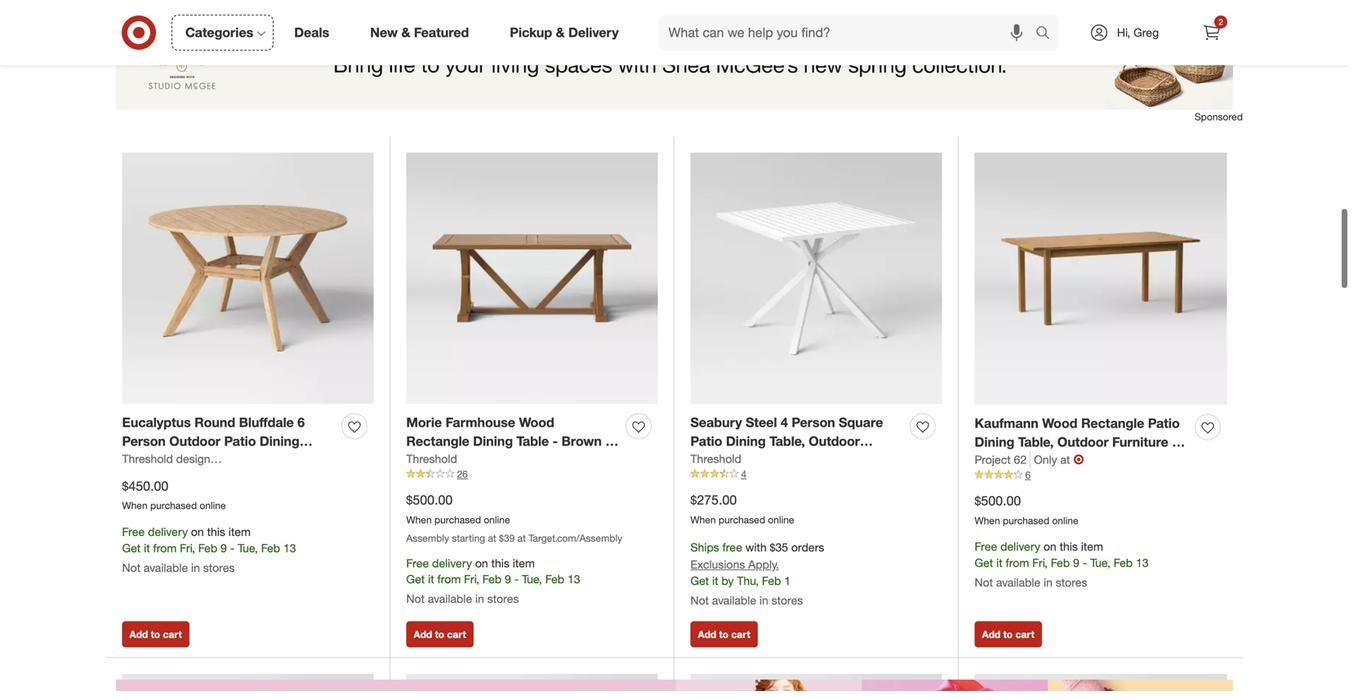 Task type: locate. For each thing, give the bounding box(es) containing it.
free
[[122, 525, 145, 540], [975, 540, 998, 554], [406, 557, 429, 571]]

9 down studio
[[221, 542, 227, 556]]

seabury steel 6 person rectangle patio dining table, outdoor furniture - white - threshold™ image
[[975, 675, 1228, 692], [975, 675, 1228, 692]]

when down $450.00
[[122, 500, 148, 512]]

rectangle up "62™" at the right bottom of page
[[1082, 416, 1145, 432]]

$500.00 inside $500.00 when purchased online
[[975, 493, 1021, 509]]

0 horizontal spatial wood
[[519, 415, 555, 431]]

1 add from the left
[[129, 629, 148, 641]]

table, inside seabury steel 4 person square patio dining table, outdoor furniture - white - threshold™
[[770, 434, 805, 450]]

1 vertical spatial from
[[1006, 556, 1030, 571]]

when for eucalyptus round bluffdale 6 person outdoor patio dining table brown - threshold™ designed with studio mcgee
[[122, 500, 148, 512]]

0 vertical spatial 4
[[781, 415, 788, 431]]

when inside $500.00 when purchased online
[[975, 515, 1001, 527]]

free delivery on this item get it from fri, feb 9 - tue, feb 13 not available in stores down $39
[[406, 557, 581, 607]]

threshold™ down "square"
[[808, 452, 877, 468]]

outdoor
[[169, 434, 221, 450], [809, 434, 860, 450], [1058, 435, 1109, 450]]

on down $500.00 when purchased online
[[1044, 540, 1057, 554]]

it down $450.00 when purchased online
[[144, 542, 150, 556]]

4 add from the left
[[982, 629, 1001, 641]]

online
[[200, 500, 226, 512], [484, 514, 510, 526], [768, 514, 795, 526], [1053, 515, 1079, 527]]

online for furniture
[[768, 514, 795, 526]]

1 vertical spatial delivery
[[1001, 540, 1041, 554]]

4 add to cart from the left
[[982, 629, 1035, 641]]

dining down the steel
[[726, 434, 766, 450]]

1 horizontal spatial free
[[406, 557, 429, 571]]

1 horizontal spatial item
[[513, 557, 535, 571]]

table
[[517, 434, 549, 450], [122, 452, 155, 468]]

0 horizontal spatial table,
[[770, 434, 805, 450]]

1 to from the left
[[151, 629, 160, 641]]

purchased inside $500.00 when purchased online
[[1003, 515, 1050, 527]]

$500.00 inside "$500.00 when purchased online assembly starting at $39 at target.com/assembly"
[[406, 493, 453, 508]]

0 vertical spatial furniture
[[1113, 435, 1169, 450]]

person left "square"
[[792, 415, 836, 431]]

on down starting
[[475, 557, 488, 571]]

0 horizontal spatial tue,
[[238, 542, 258, 556]]

2 horizontal spatial from
[[1006, 556, 1030, 571]]

0 horizontal spatial free
[[122, 525, 145, 540]]

2 horizontal spatial item
[[1081, 540, 1104, 554]]

9 for $500.00
[[1074, 556, 1080, 571]]

this down $39
[[491, 557, 510, 571]]

item for project
[[1081, 540, 1104, 554]]

bluffdale
[[239, 415, 294, 431]]

deals link
[[280, 15, 350, 51]]

when for kaufmann wood rectangle patio dining table, outdoor furniture - natural - project 62™
[[975, 515, 1001, 527]]

brown up 26 link
[[562, 434, 602, 450]]

tue, for project
[[1091, 556, 1111, 571]]

when up the assembly
[[406, 514, 432, 526]]

add
[[129, 629, 148, 641], [414, 629, 432, 641], [698, 629, 717, 641], [982, 629, 1001, 641]]

0 horizontal spatial from
[[153, 542, 177, 556]]

wood
[[519, 415, 555, 431], [1043, 416, 1078, 432]]

0 vertical spatial tue,
[[238, 542, 258, 556]]

on
[[191, 525, 204, 540], [1044, 540, 1057, 554], [475, 557, 488, 571]]

eucalyptus round bluffdale 6 person outdoor patio dining table brown - threshold™ designed with studio mcgee image
[[122, 153, 374, 404], [122, 153, 374, 404]]

henning 6 person rectangle patio dining table, outdoor furniture - black - threshold™ image
[[691, 675, 942, 692], [691, 675, 942, 692]]

purchased up free
[[719, 514, 766, 526]]

cart for threshold™
[[447, 629, 466, 641]]

hi, greg
[[1118, 25, 1159, 40]]

1 threshold™ from the left
[[211, 452, 281, 468]]

on for $500.00
[[1044, 540, 1057, 554]]

1 horizontal spatial wood
[[1043, 416, 1078, 432]]

0 vertical spatial person
[[792, 415, 836, 431]]

when inside the $275.00 when purchased online
[[691, 514, 716, 526]]

fri, down starting
[[464, 573, 479, 587]]

1 vertical spatial mcgee
[[257, 471, 301, 487]]

project inside project 62 only at ¬
[[975, 453, 1011, 467]]

item down 6 "link"
[[1081, 540, 1104, 554]]

advertisement element
[[106, 17, 1243, 110], [0, 684, 1350, 692]]

1 horizontal spatial $500.00
[[975, 493, 1021, 509]]

0 horizontal spatial threshold™
[[211, 452, 281, 468]]

patio
[[1148, 416, 1180, 432], [224, 434, 256, 450], [691, 434, 723, 450]]

3 add from the left
[[698, 629, 717, 641]]

person down eucalyptus at the left of the page
[[122, 434, 166, 450]]

add for seabury steel 4 person square patio dining table, outdoor furniture - white - threshold™
[[698, 629, 717, 641]]

table inside eucalyptus round bluffdale 6 person outdoor patio dining table brown - threshold™ designed with studio mcgee
[[122, 452, 155, 468]]

0 vertical spatial fri,
[[180, 542, 195, 556]]

1 horizontal spatial 9
[[505, 573, 511, 587]]

morie farmhouse wood rectangle dining table - brown - threshold™ link
[[406, 414, 620, 468]]

2 horizontal spatial free
[[975, 540, 998, 554]]

brown up $450.00 when purchased online
[[158, 452, 198, 468]]

featured
[[414, 25, 469, 40]]

2 vertical spatial on
[[475, 557, 488, 571]]

1 vertical spatial on
[[1044, 540, 1057, 554]]

1 horizontal spatial furniture
[[1113, 435, 1169, 450]]

free down the assembly
[[406, 557, 429, 571]]

stores for natural
[[1056, 576, 1088, 590]]

at left ¬
[[1061, 453, 1071, 467]]

0 vertical spatial free
[[122, 525, 145, 540]]

threshold™
[[211, 452, 281, 468], [406, 452, 476, 468], [808, 452, 877, 468]]

wood up 26 link
[[519, 415, 555, 431]]

kaufmann wood rectangle patio dining table, outdoor furniture - natural - project 62™ image
[[975, 153, 1228, 405], [975, 153, 1228, 405]]

wood up the only
[[1043, 416, 1078, 432]]

0 horizontal spatial 4
[[741, 468, 747, 481]]

get
[[122, 542, 141, 556], [975, 556, 994, 571], [406, 573, 425, 587], [691, 574, 709, 589]]

kaufmann wood rectangle patio dining table, outdoor furniture - natural - project 62™ link
[[975, 415, 1189, 469]]

online up $35 at bottom
[[768, 514, 795, 526]]

1 horizontal spatial brown
[[562, 434, 602, 450]]

0 horizontal spatial patio
[[224, 434, 256, 450]]

purchased down project 62 only at ¬
[[1003, 515, 1050, 527]]

4 up the $275.00 when purchased online
[[741, 468, 747, 481]]

by
[[722, 574, 734, 589]]

0 vertical spatial item
[[229, 525, 251, 540]]

from down starting
[[438, 573, 461, 587]]

greg
[[1134, 25, 1159, 40]]

&
[[402, 25, 410, 40], [556, 25, 565, 40]]

to for eucalyptus round bluffdale 6 person outdoor patio dining table brown - threshold™ designed with studio mcgee
[[151, 629, 160, 641]]

project
[[975, 453, 1011, 467], [1033, 453, 1078, 469]]

purchased up starting
[[435, 514, 481, 526]]

online inside $500.00 when purchased online
[[1053, 515, 1079, 527]]

1 horizontal spatial 4
[[781, 415, 788, 431]]

available down starting
[[428, 592, 472, 607]]

fri,
[[180, 542, 195, 556], [1033, 556, 1048, 571], [464, 573, 479, 587]]

6 down project 62 only at ¬
[[1026, 469, 1031, 481]]

threshold link down seabury
[[691, 451, 742, 468]]

it inside ships free with $35 orders exclusions apply. get it by thu, feb 1 not available in stores
[[712, 574, 719, 589]]

2 add from the left
[[414, 629, 432, 641]]

1 horizontal spatial 13
[[568, 573, 581, 587]]

when down $275.00
[[691, 514, 716, 526]]

threshold up $450.00
[[122, 452, 173, 466]]

1 horizontal spatial 6
[[1026, 469, 1031, 481]]

0 vertical spatial this
[[207, 525, 225, 540]]

1 horizontal spatial outdoor
[[809, 434, 860, 450]]

tue,
[[238, 542, 258, 556], [1091, 556, 1111, 571], [522, 573, 542, 587]]

from for $500.00
[[1006, 556, 1030, 571]]

0 horizontal spatial fri,
[[180, 542, 195, 556]]

outdoor down round
[[169, 434, 221, 450]]

on for $450.00
[[191, 525, 204, 540]]

threshold designed w/studio mcgee
[[122, 452, 313, 466]]

cart
[[163, 629, 182, 641], [447, 629, 466, 641], [732, 629, 751, 641], [1016, 629, 1035, 641]]

1 horizontal spatial person
[[792, 415, 836, 431]]

2 vertical spatial 9
[[505, 573, 511, 587]]

$500.00
[[406, 493, 453, 508], [975, 493, 1021, 509]]

1 project from the left
[[975, 453, 1011, 467]]

1 horizontal spatial patio
[[691, 434, 723, 450]]

purchased inside "$500.00 when purchased online assembly starting at $39 at target.com/assembly"
[[435, 514, 481, 526]]

0 vertical spatial on
[[191, 525, 204, 540]]

seabury
[[691, 415, 742, 431]]

3 add to cart button from the left
[[691, 622, 758, 648]]

free down $500.00 when purchased online
[[975, 540, 998, 554]]

2 add to cart button from the left
[[406, 622, 474, 648]]

4 inside seabury steel 4 person square patio dining table, outdoor furniture - white - threshold™
[[781, 415, 788, 431]]

3 threshold™ from the left
[[808, 452, 877, 468]]

available inside ships free with $35 orders exclusions apply. get it by thu, feb 1 not available in stores
[[712, 594, 757, 608]]

1 add to cart from the left
[[129, 629, 182, 641]]

$500.00 up the assembly
[[406, 493, 453, 508]]

table inside morie farmhouse wood rectangle dining table - brown - threshold™
[[517, 434, 549, 450]]

deals
[[294, 25, 329, 40]]

6 inside eucalyptus round bluffdale 6 person outdoor patio dining table brown - threshold™ designed with studio mcgee
[[298, 415, 305, 431]]

2 horizontal spatial 9
[[1074, 556, 1080, 571]]

0 horizontal spatial this
[[207, 525, 225, 540]]

online inside "$500.00 when purchased online assembly starting at $39 at target.com/assembly"
[[484, 514, 510, 526]]

rectangle inside kaufmann wood rectangle patio dining table, outdoor furniture - natural - project 62™
[[1082, 416, 1145, 432]]

furniture
[[1113, 435, 1169, 450], [691, 452, 747, 468]]

morie farmhouse wood rectangle dining table - brown - threshold™
[[406, 415, 611, 468]]

get down $500.00 when purchased online
[[975, 556, 994, 571]]

not inside ships free with $35 orders exclusions apply. get it by thu, feb 1 not available in stores
[[691, 594, 709, 608]]

in down $500.00 when purchased online
[[1044, 576, 1053, 590]]

it down the assembly
[[428, 573, 434, 587]]

seabury steel 4 person square patio dining table, outdoor furniture - white - threshold™ image
[[691, 153, 942, 404], [691, 153, 942, 404]]

on down $450.00 when purchased online
[[191, 525, 204, 540]]

fri, down $500.00 when purchased online
[[1033, 556, 1048, 571]]

free
[[723, 541, 743, 555]]

0 horizontal spatial 9
[[221, 542, 227, 556]]

2 vertical spatial fri,
[[464, 573, 479, 587]]

purchased
[[150, 500, 197, 512], [435, 514, 481, 526], [719, 514, 766, 526], [1003, 515, 1050, 527]]

2 vertical spatial tue,
[[522, 573, 542, 587]]

2 threshold link from the left
[[691, 451, 742, 468]]

62™
[[1081, 453, 1104, 469]]

this for $450.00
[[207, 525, 225, 540]]

0 horizontal spatial delivery
[[148, 525, 188, 540]]

1 vertical spatial brown
[[158, 452, 198, 468]]

$500.00 when purchased online
[[975, 493, 1079, 527]]

2 add to cart from the left
[[414, 629, 466, 641]]

What can we help you find? suggestions appear below search field
[[659, 15, 1040, 51]]

1 horizontal spatial tue,
[[522, 573, 542, 587]]

& inside 'link'
[[402, 25, 410, 40]]

table, up white
[[770, 434, 805, 450]]

$500.00 when purchased online assembly starting at $39 at target.com/assembly
[[406, 493, 623, 545]]

from down $500.00 when purchased online
[[1006, 556, 1030, 571]]

this down $500.00 when purchased online
[[1060, 540, 1078, 554]]

2 threshold™ from the left
[[406, 452, 476, 468]]

w/studio
[[227, 452, 272, 466]]

designed
[[176, 452, 224, 466], [122, 471, 179, 487]]

1 horizontal spatial with
[[746, 541, 767, 555]]

add to cart for kaufmann wood rectangle patio dining table, outdoor furniture - natural - project 62™
[[982, 629, 1035, 641]]

free delivery on this item get it from fri, feb 9 - tue, feb 13 not available in stores down $500.00 when purchased online
[[975, 540, 1149, 590]]

0 horizontal spatial threshold link
[[406, 451, 457, 468]]

2 horizontal spatial at
[[1061, 453, 1071, 467]]

fri, for $450.00
[[180, 542, 195, 556]]

threshold™ down morie at the bottom of page
[[406, 452, 476, 468]]

available down $450.00 when purchased online
[[144, 561, 188, 576]]

dining inside kaufmann wood rectangle patio dining table, outdoor furniture - natural - project 62™
[[975, 435, 1015, 450]]

purchased down $450.00
[[150, 500, 197, 512]]

1 vertical spatial 4
[[741, 468, 747, 481]]

patio inside kaufmann wood rectangle patio dining table, outdoor furniture - natural - project 62™
[[1148, 416, 1180, 432]]

2 threshold from the left
[[406, 452, 457, 466]]

& right the "pickup"
[[556, 25, 565, 40]]

in for natural
[[1044, 576, 1053, 590]]

2 project from the left
[[1033, 453, 1078, 469]]

free delivery on this item get it from fri, feb 9 - tue, feb 13 not available in stores down $450.00 when purchased online
[[122, 525, 296, 576]]

tue, for threshold™
[[238, 542, 258, 556]]

patio down seabury
[[691, 434, 723, 450]]

2 cart from the left
[[447, 629, 466, 641]]

13 for project
[[1136, 556, 1149, 571]]

1 horizontal spatial table
[[517, 434, 549, 450]]

1 horizontal spatial free delivery on this item get it from fri, feb 9 - tue, feb 13 not available in stores
[[406, 557, 581, 607]]

$275.00 when purchased online
[[691, 493, 795, 526]]

morie farmhouse wood rectangle dining table - brown - threshold™ image
[[406, 153, 658, 404], [406, 153, 658, 404]]

dining
[[260, 434, 300, 450], [473, 434, 513, 450], [726, 434, 766, 450], [975, 435, 1015, 450]]

1 cart from the left
[[163, 629, 182, 641]]

white
[[759, 452, 795, 468]]

threshold link up "26"
[[406, 451, 457, 468]]

threshold down seabury
[[691, 452, 742, 466]]

delivery down $450.00 when purchased online
[[148, 525, 188, 540]]

4 inside 4 link
[[741, 468, 747, 481]]

kaufmann wood rectangle patio dining table, outdoor furniture - natural - project 62™
[[975, 416, 1180, 469]]

& right new
[[402, 25, 410, 40]]

& for pickup
[[556, 25, 565, 40]]

add to cart button
[[122, 622, 189, 648], [406, 622, 474, 648], [691, 622, 758, 648], [975, 622, 1042, 648]]

search
[[1029, 26, 1068, 42]]

2 to from the left
[[435, 629, 445, 641]]

9 down $39
[[505, 573, 511, 587]]

when
[[122, 500, 148, 512], [406, 514, 432, 526], [691, 514, 716, 526], [975, 515, 1001, 527]]

stores for threshold™
[[488, 592, 519, 607]]

assembly
[[406, 533, 449, 545]]

0 horizontal spatial $500.00
[[406, 493, 453, 508]]

threshold™ up studio
[[211, 452, 281, 468]]

mcgee
[[275, 452, 313, 466], [257, 471, 301, 487]]

fri, down $450.00 when purchased online
[[180, 542, 195, 556]]

hi,
[[1118, 25, 1131, 40]]

4 to from the left
[[1004, 629, 1013, 641]]

1 horizontal spatial threshold link
[[691, 451, 742, 468]]

0 horizontal spatial threshold
[[122, 452, 173, 466]]

ships
[[691, 541, 720, 555]]

starting
[[452, 533, 485, 545]]

$35
[[770, 541, 788, 555]]

1 vertical spatial advertisement element
[[0, 684, 1350, 692]]

0 horizontal spatial item
[[229, 525, 251, 540]]

free delivery on this item get it from fri, feb 9 - tue, feb 13 not available in stores for $450.00
[[122, 525, 296, 576]]

patio up 6 "link"
[[1148, 416, 1180, 432]]

purchased inside the $275.00 when purchased online
[[719, 514, 766, 526]]

online down 6 "link"
[[1053, 515, 1079, 527]]

- inside eucalyptus round bluffdale 6 person outdoor patio dining table brown - threshold™ designed with studio mcgee
[[202, 452, 207, 468]]

purchased inside $450.00 when purchased online
[[150, 500, 197, 512]]

to
[[151, 629, 160, 641], [435, 629, 445, 641], [719, 629, 729, 641], [1004, 629, 1013, 641]]

online down studio
[[200, 500, 226, 512]]

not
[[122, 561, 141, 576], [975, 576, 993, 590], [406, 592, 425, 607], [691, 594, 709, 608]]

with down threshold designed w/studio mcgee link
[[183, 471, 209, 487]]

3 add to cart from the left
[[698, 629, 751, 641]]

eucalyptus round bluffdale 6 person outdoor patio dining table brown - threshold™ designed with studio mcgee
[[122, 415, 305, 487]]

delivery down starting
[[432, 557, 472, 571]]

1 horizontal spatial threshold™
[[406, 452, 476, 468]]

orders
[[792, 541, 825, 555]]

in for threshold™
[[475, 592, 484, 607]]

when down natural
[[975, 515, 1001, 527]]

thu,
[[737, 574, 759, 589]]

from
[[153, 542, 177, 556], [1006, 556, 1030, 571], [438, 573, 461, 587]]

delivery for $500.00
[[1001, 540, 1041, 554]]

patio up the w/studio
[[224, 434, 256, 450]]

threshold link
[[406, 451, 457, 468], [691, 451, 742, 468]]

purchased for brown
[[150, 500, 197, 512]]

available down $500.00 when purchased online
[[997, 576, 1041, 590]]

in down starting
[[475, 592, 484, 607]]

exclusions
[[691, 558, 745, 572]]

online up $39
[[484, 514, 510, 526]]

with inside eucalyptus round bluffdale 6 person outdoor patio dining table brown - threshold™ designed with studio mcgee
[[183, 471, 209, 487]]

delivery
[[148, 525, 188, 540], [1001, 540, 1041, 554], [432, 557, 472, 571]]

1 & from the left
[[402, 25, 410, 40]]

table up $450.00
[[122, 452, 155, 468]]

from down $450.00 when purchased online
[[153, 542, 177, 556]]

3 cart from the left
[[732, 629, 751, 641]]

1 vertical spatial 13
[[1136, 556, 1149, 571]]

2 horizontal spatial delivery
[[1001, 540, 1041, 554]]

in for brown
[[191, 561, 200, 576]]

free down $450.00
[[122, 525, 145, 540]]

0 horizontal spatial table
[[122, 452, 155, 468]]

0 vertical spatial from
[[153, 542, 177, 556]]

4 add to cart button from the left
[[975, 622, 1042, 648]]

online inside the $275.00 when purchased online
[[768, 514, 795, 526]]

stores
[[203, 561, 235, 576], [1056, 576, 1088, 590], [488, 592, 519, 607], [772, 594, 803, 608]]

mcgee down the w/studio
[[257, 471, 301, 487]]

get down the assembly
[[406, 573, 425, 587]]

it
[[144, 542, 150, 556], [997, 556, 1003, 571], [428, 573, 434, 587], [712, 574, 719, 589]]

rectangle down morie at the bottom of page
[[406, 434, 470, 450]]

0 vertical spatial delivery
[[148, 525, 188, 540]]

dining down farmhouse
[[473, 434, 513, 450]]

free delivery on this item get it from fri, feb 9 - tue, feb 13 not available in stores
[[122, 525, 296, 576], [975, 540, 1149, 590], [406, 557, 581, 607]]

outdoor down "square"
[[809, 434, 860, 450]]

0 vertical spatial designed
[[176, 452, 224, 466]]

2 vertical spatial from
[[438, 573, 461, 587]]

available down by
[[712, 594, 757, 608]]

in down apply.
[[760, 594, 769, 608]]

outdoor inside seabury steel 4 person square patio dining table, outdoor furniture - white - threshold™
[[809, 434, 860, 450]]

it for kaufmann wood rectangle patio dining table, outdoor furniture - natural - project 62™
[[997, 556, 1003, 571]]

get down $450.00
[[122, 542, 141, 556]]

1 horizontal spatial this
[[491, 557, 510, 571]]

cart for natural
[[1016, 629, 1035, 641]]

2 horizontal spatial this
[[1060, 540, 1078, 554]]

purchased for natural
[[1003, 515, 1050, 527]]

& for new
[[402, 25, 410, 40]]

0 horizontal spatial &
[[402, 25, 410, 40]]

to for seabury steel 4 person square patio dining table, outdoor furniture - white - threshold™
[[719, 629, 729, 641]]

table up 26 link
[[517, 434, 549, 450]]

brown inside eucalyptus round bluffdale 6 person outdoor patio dining table brown - threshold™ designed with studio mcgee
[[158, 452, 198, 468]]

rectangle inside morie farmhouse wood rectangle dining table - brown - threshold™
[[406, 434, 470, 450]]

outdoor up ¬
[[1058, 435, 1109, 450]]

0 vertical spatial table
[[517, 434, 549, 450]]

item down studio
[[229, 525, 251, 540]]

delivery
[[569, 25, 619, 40]]

6 right bluffdale
[[298, 415, 305, 431]]

online for threshold™
[[484, 514, 510, 526]]

at inside project 62 only at ¬
[[1061, 453, 1071, 467]]

henning 4 person rectangle patio dining table - black - threshold™ image
[[122, 675, 374, 692], [122, 675, 374, 692]]

3 threshold from the left
[[691, 452, 742, 466]]

0 horizontal spatial free delivery on this item get it from fri, feb 9 - tue, feb 13 not available in stores
[[122, 525, 296, 576]]

add for morie farmhouse wood rectangle dining table - brown - threshold™
[[414, 629, 432, 641]]

threshold
[[122, 452, 173, 466], [406, 452, 457, 466], [691, 452, 742, 466]]

in down $450.00 when purchased online
[[191, 561, 200, 576]]

0 horizontal spatial rectangle
[[406, 434, 470, 450]]

9 down $500.00 when purchased online
[[1074, 556, 1080, 571]]

add to cart
[[129, 629, 182, 641], [414, 629, 466, 641], [698, 629, 751, 641], [982, 629, 1035, 641]]

threshold™ inside morie farmhouse wood rectangle dining table - brown - threshold™
[[406, 452, 476, 468]]

northmont 6 person rectangle patio dining table, outdoor furniture - threshold™ designed with studio mcgee image
[[406, 675, 658, 692], [406, 675, 658, 692]]

target.com/assembly
[[529, 533, 623, 545]]

2 & from the left
[[556, 25, 565, 40]]

1 vertical spatial rectangle
[[406, 434, 470, 450]]

6
[[298, 415, 305, 431], [1026, 469, 1031, 481]]

4
[[781, 415, 788, 431], [741, 468, 747, 481]]

when inside $450.00 when purchased online
[[122, 500, 148, 512]]

0 horizontal spatial 6
[[298, 415, 305, 431]]

available for natural
[[997, 576, 1041, 590]]

0 horizontal spatial brown
[[158, 452, 198, 468]]

person
[[792, 415, 836, 431], [122, 434, 166, 450]]

dining inside eucalyptus round bluffdale 6 person outdoor patio dining table brown - threshold™ designed with studio mcgee
[[260, 434, 300, 450]]

1 vertical spatial 6
[[1026, 469, 1031, 481]]

0 horizontal spatial with
[[183, 471, 209, 487]]

pickup & delivery
[[510, 25, 619, 40]]

1 horizontal spatial table,
[[1019, 435, 1054, 450]]

free delivery on this item get it from fri, feb 9 - tue, feb 13 not available in stores for $500.00
[[975, 540, 1149, 590]]

2 horizontal spatial outdoor
[[1058, 435, 1109, 450]]

it down $500.00 when purchased online
[[997, 556, 1003, 571]]

free for $450.00
[[122, 525, 145, 540]]

4 right the steel
[[781, 415, 788, 431]]

0 vertical spatial 9
[[221, 542, 227, 556]]

0 horizontal spatial furniture
[[691, 452, 747, 468]]

table, up project 62 only at ¬
[[1019, 435, 1054, 450]]

threshold link for furniture
[[691, 451, 742, 468]]

online inside $450.00 when purchased online
[[200, 500, 226, 512]]

dining down bluffdale
[[260, 434, 300, 450]]

mcgee right the w/studio
[[275, 452, 313, 466]]

1 add to cart button from the left
[[122, 622, 189, 648]]

1 vertical spatial person
[[122, 434, 166, 450]]

3 to from the left
[[719, 629, 729, 641]]

get inside ships free with $35 orders exclusions apply. get it by thu, feb 1 not available in stores
[[691, 574, 709, 589]]

get down exclusions
[[691, 574, 709, 589]]

0 horizontal spatial on
[[191, 525, 204, 540]]

1 vertical spatial fri,
[[1033, 556, 1048, 571]]

2 horizontal spatial threshold™
[[808, 452, 877, 468]]

0 vertical spatial 13
[[283, 542, 296, 556]]

2 horizontal spatial patio
[[1148, 416, 1180, 432]]

with up apply.
[[746, 541, 767, 555]]

2 horizontal spatial fri,
[[1033, 556, 1048, 571]]

1 vertical spatial furniture
[[691, 452, 747, 468]]

at left $39
[[488, 533, 496, 545]]

$500.00 down natural
[[975, 493, 1021, 509]]

dining up natural
[[975, 435, 1015, 450]]

at right $39
[[518, 533, 526, 545]]

rectangle
[[1082, 416, 1145, 432], [406, 434, 470, 450]]

4 cart from the left
[[1016, 629, 1035, 641]]

wood inside morie farmhouse wood rectangle dining table - brown - threshold™
[[519, 415, 555, 431]]

1 vertical spatial table
[[122, 452, 155, 468]]

furniture up 6 "link"
[[1113, 435, 1169, 450]]

available for brown
[[144, 561, 188, 576]]

6 link
[[975, 468, 1228, 483]]

not for morie farmhouse wood rectangle dining table - brown - threshold™
[[406, 592, 425, 607]]

furniture down seabury
[[691, 452, 747, 468]]

when inside "$500.00 when purchased online assembly starting at $39 at target.com/assembly"
[[406, 514, 432, 526]]

it left by
[[712, 574, 719, 589]]

eucalyptus
[[122, 415, 191, 431]]

item down $39
[[513, 557, 535, 571]]

1 threshold link from the left
[[406, 451, 457, 468]]

designed up studio
[[176, 452, 224, 466]]

kaufmann
[[975, 416, 1039, 432]]

to for morie farmhouse wood rectangle dining table - brown - threshold™
[[435, 629, 445, 641]]

feb
[[198, 542, 217, 556], [261, 542, 280, 556], [1051, 556, 1070, 571], [1114, 556, 1133, 571], [483, 573, 502, 587], [545, 573, 565, 587], [762, 574, 781, 589]]



Task type: describe. For each thing, give the bounding box(es) containing it.
project inside kaufmann wood rectangle patio dining table, outdoor furniture - natural - project 62™
[[1033, 453, 1078, 469]]

add to cart button for morie farmhouse wood rectangle dining table - brown - threshold™
[[406, 622, 474, 648]]

ships free with $35 orders exclusions apply. get it by thu, feb 1 not available in stores
[[691, 541, 825, 608]]

stores for brown
[[203, 561, 235, 576]]

in inside ships free with $35 orders exclusions apply. get it by thu, feb 1 not available in stores
[[760, 594, 769, 608]]

add to cart for seabury steel 4 person square patio dining table, outdoor furniture - white - threshold™
[[698, 629, 751, 641]]

2 vertical spatial item
[[513, 557, 535, 571]]

with inside ships free with $35 orders exclusions apply. get it by thu, feb 1 not available in stores
[[746, 541, 767, 555]]

eucalyptus round bluffdale 6 person outdoor patio dining table brown - threshold™ designed with studio mcgee link
[[122, 414, 335, 487]]

2 vertical spatial 13
[[568, 573, 581, 587]]

stores inside ships free with $35 orders exclusions apply. get it by thu, feb 1 not available in stores
[[772, 594, 803, 608]]

$500.00 for threshold™
[[406, 493, 453, 508]]

add to cart for morie farmhouse wood rectangle dining table - brown - threshold™
[[414, 629, 466, 641]]

1
[[785, 574, 791, 589]]

steel
[[746, 415, 777, 431]]

online for natural
[[1053, 515, 1079, 527]]

cart for brown
[[163, 629, 182, 641]]

morie
[[406, 415, 442, 431]]

1 horizontal spatial at
[[518, 533, 526, 545]]

9 for $450.00
[[221, 542, 227, 556]]

threshold designed w/studio mcgee link
[[122, 451, 313, 468]]

person inside eucalyptus round bluffdale 6 person outdoor patio dining table brown - threshold™ designed with studio mcgee
[[122, 434, 166, 450]]

26
[[457, 468, 468, 481]]

26 link
[[406, 468, 658, 482]]

seabury steel 4 person square patio dining table, outdoor furniture - white - threshold™
[[691, 415, 883, 468]]

table, inside kaufmann wood rectangle patio dining table, outdoor furniture - natural - project 62™
[[1019, 435, 1054, 450]]

add for eucalyptus round bluffdale 6 person outdoor patio dining table brown - threshold™ designed with studio mcgee
[[129, 629, 148, 641]]

62
[[1014, 453, 1027, 467]]

purchased for threshold™
[[435, 514, 481, 526]]

furniture inside kaufmann wood rectangle patio dining table, outdoor furniture - natural - project 62™
[[1113, 435, 1169, 450]]

$275.00
[[691, 493, 737, 508]]

item for threshold™
[[229, 525, 251, 540]]

1 horizontal spatial on
[[475, 557, 488, 571]]

patio inside eucalyptus round bluffdale 6 person outdoor patio dining table brown - threshold™ designed with studio mcgee
[[224, 434, 256, 450]]

when for morie farmhouse wood rectangle dining table - brown - threshold™
[[406, 514, 432, 526]]

patio inside seabury steel 4 person square patio dining table, outdoor furniture - white - threshold™
[[691, 434, 723, 450]]

to for kaufmann wood rectangle patio dining table, outdoor furniture - natural - project 62™
[[1004, 629, 1013, 641]]

$39
[[499, 533, 515, 545]]

project 62 only at ¬
[[975, 452, 1085, 468]]

add to cart button for eucalyptus round bluffdale 6 person outdoor patio dining table brown - threshold™ designed with studio mcgee
[[122, 622, 189, 648]]

$450.00 when purchased online
[[122, 479, 226, 512]]

cart for furniture
[[732, 629, 751, 641]]

furniture inside seabury steel 4 person square patio dining table, outdoor furniture - white - threshold™
[[691, 452, 747, 468]]

natural
[[975, 453, 1020, 469]]

add to cart for eucalyptus round bluffdale 6 person outdoor patio dining table brown - threshold™ designed with studio mcgee
[[129, 629, 182, 641]]

threshold for furniture
[[691, 452, 742, 466]]

wood inside kaufmann wood rectangle patio dining table, outdoor furniture - natural - project 62™
[[1043, 416, 1078, 432]]

get for morie farmhouse wood rectangle dining table - brown - threshold™
[[406, 573, 425, 587]]

6 inside "link"
[[1026, 469, 1031, 481]]

studio
[[213, 471, 253, 487]]

when for seabury steel 4 person square patio dining table, outdoor furniture - white - threshold™
[[691, 514, 716, 526]]

purchased for furniture
[[719, 514, 766, 526]]

13 for threshold™
[[283, 542, 296, 556]]

get for eucalyptus round bluffdale 6 person outdoor patio dining table brown - threshold™ designed with studio mcgee
[[122, 542, 141, 556]]

farmhouse
[[446, 415, 516, 431]]

not for kaufmann wood rectangle patio dining table, outdoor furniture - natural - project 62™
[[975, 576, 993, 590]]

it for morie farmhouse wood rectangle dining table - brown - threshold™
[[428, 573, 434, 587]]

dining inside morie farmhouse wood rectangle dining table - brown - threshold™
[[473, 434, 513, 450]]

it for eucalyptus round bluffdale 6 person outdoor patio dining table brown - threshold™ designed with studio mcgee
[[144, 542, 150, 556]]

0 horizontal spatial at
[[488, 533, 496, 545]]

new & featured
[[370, 25, 469, 40]]

0 vertical spatial advertisement element
[[106, 17, 1243, 110]]

2
[[1219, 17, 1224, 27]]

add to cart button for seabury steel 4 person square patio dining table, outdoor furniture - white - threshold™
[[691, 622, 758, 648]]

new
[[370, 25, 398, 40]]

round
[[195, 415, 235, 431]]

threshold™ inside seabury steel 4 person square patio dining table, outdoor furniture - white - threshold™
[[808, 452, 877, 468]]

only
[[1034, 453, 1058, 467]]

categories link
[[172, 15, 274, 51]]

$500.00 for natural
[[975, 493, 1021, 509]]

feb inside ships free with $35 orders exclusions apply. get it by thu, feb 1 not available in stores
[[762, 574, 781, 589]]

dining inside seabury steel 4 person square patio dining table, outdoor furniture - white - threshold™
[[726, 434, 766, 450]]

designed inside eucalyptus round bluffdale 6 person outdoor patio dining table brown - threshold™ designed with studio mcgee
[[122, 471, 179, 487]]

¬
[[1074, 452, 1085, 468]]

online for brown
[[200, 500, 226, 512]]

$450.00
[[122, 479, 169, 494]]

brown inside morie farmhouse wood rectangle dining table - brown - threshold™
[[562, 434, 602, 450]]

mcgee inside eucalyptus round bluffdale 6 person outdoor patio dining table brown - threshold™ designed with studio mcgee
[[257, 471, 301, 487]]

sponsored
[[1195, 111, 1243, 123]]

available for threshold™
[[428, 592, 472, 607]]

seabury steel 4 person square patio dining table, outdoor furniture - white - threshold™ link
[[691, 414, 904, 468]]

4 link
[[691, 468, 942, 482]]

fri, for $500.00
[[1033, 556, 1048, 571]]

1 threshold from the left
[[122, 452, 173, 466]]

new & featured link
[[356, 15, 490, 51]]

1 horizontal spatial from
[[438, 573, 461, 587]]

pickup
[[510, 25, 552, 40]]

from for $450.00
[[153, 542, 177, 556]]

outdoor inside kaufmann wood rectangle patio dining table, outdoor furniture - natural - project 62™
[[1058, 435, 1109, 450]]

this for $500.00
[[1060, 540, 1078, 554]]

apply.
[[749, 558, 779, 572]]

delivery for $450.00
[[148, 525, 188, 540]]

0 vertical spatial mcgee
[[275, 452, 313, 466]]

person inside seabury steel 4 person square patio dining table, outdoor furniture - white - threshold™
[[792, 415, 836, 431]]

not for eucalyptus round bluffdale 6 person outdoor patio dining table brown - threshold™ designed with studio mcgee
[[122, 561, 141, 576]]

categories
[[185, 25, 253, 40]]

1 horizontal spatial fri,
[[464, 573, 479, 587]]

threshold for threshold™
[[406, 452, 457, 466]]

2 link
[[1194, 15, 1230, 51]]

add for kaufmann wood rectangle patio dining table, outdoor furniture - natural - project 62™
[[982, 629, 1001, 641]]

pickup & delivery link
[[496, 15, 639, 51]]

2 vertical spatial this
[[491, 557, 510, 571]]

2 vertical spatial free
[[406, 557, 429, 571]]

2 vertical spatial delivery
[[432, 557, 472, 571]]

outdoor inside eucalyptus round bluffdale 6 person outdoor patio dining table brown - threshold™ designed with studio mcgee
[[169, 434, 221, 450]]

add to cart button for kaufmann wood rectangle patio dining table, outdoor furniture - natural - project 62™
[[975, 622, 1042, 648]]

exclusions apply. button
[[691, 557, 779, 573]]

threshold™ inside eucalyptus round bluffdale 6 person outdoor patio dining table brown - threshold™ designed with studio mcgee
[[211, 452, 281, 468]]

free for $500.00
[[975, 540, 998, 554]]

get for kaufmann wood rectangle patio dining table, outdoor furniture - natural - project 62™
[[975, 556, 994, 571]]

project 62 link
[[975, 452, 1031, 468]]

search button
[[1029, 15, 1068, 54]]

square
[[839, 415, 883, 431]]

threshold link for threshold™
[[406, 451, 457, 468]]



Task type: vqa. For each thing, say whether or not it's contained in the screenshot.
the bottommost from
yes



